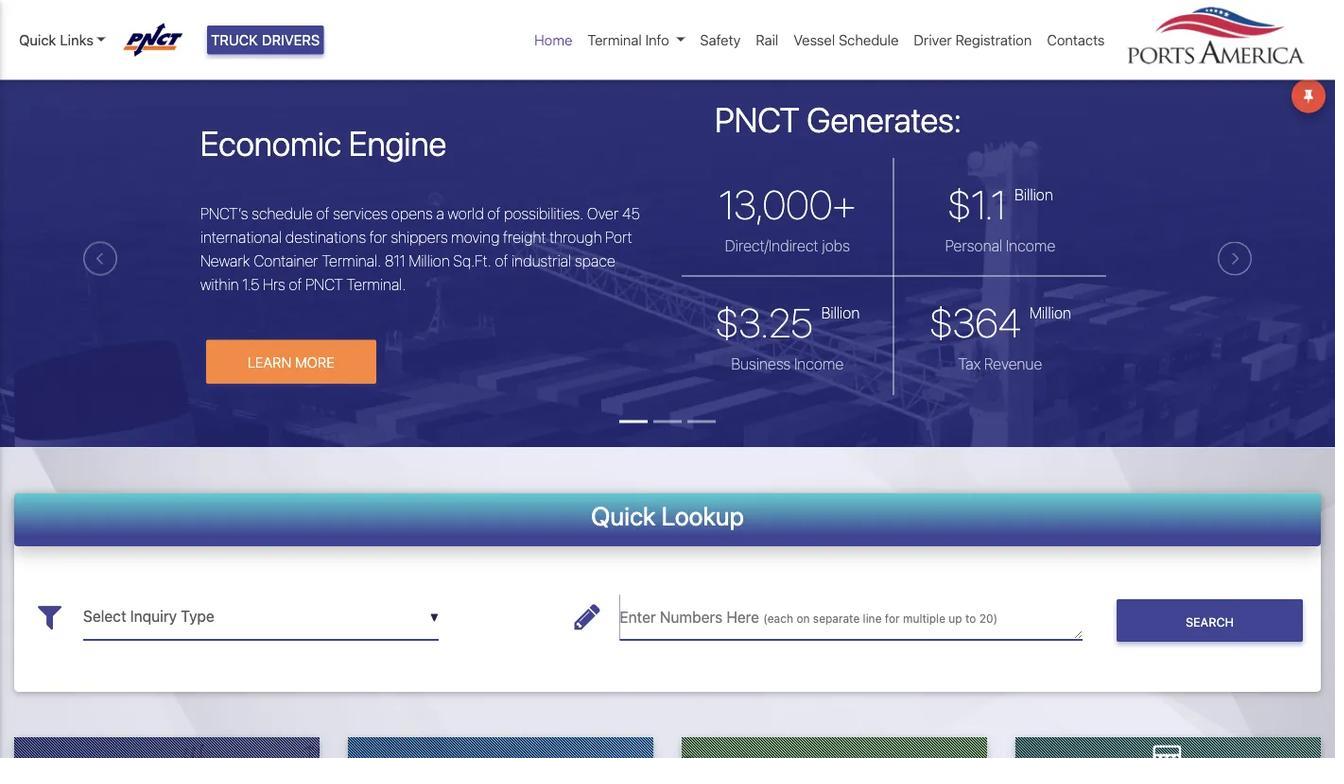 Task type: locate. For each thing, give the bounding box(es) containing it.
quick links link
[[19, 29, 106, 51]]

registration
[[956, 32, 1032, 48]]

0 vertical spatial terminal.
[[322, 252, 381, 270]]

0 horizontal spatial billion
[[822, 304, 860, 322]]

None text field
[[83, 594, 439, 641], [620, 594, 1083, 641], [83, 594, 439, 641], [620, 594, 1083, 641]]

search
[[1186, 615, 1234, 629]]

learn
[[248, 354, 292, 370]]

quick lookup
[[591, 501, 744, 531]]

pnct down rail link
[[715, 99, 800, 139]]

to
[[966, 612, 977, 626]]

1 horizontal spatial for
[[885, 612, 900, 626]]

income down $1.1 billion
[[1006, 237, 1056, 255]]

1 vertical spatial million
[[1030, 304, 1072, 322]]

newark
[[200, 252, 250, 270]]

up
[[949, 612, 963, 626]]

for
[[370, 228, 387, 246], [885, 612, 900, 626]]

pnct inside pnct's schedule of services opens a world of possibilities.                                 over 45 international destinations for shippers moving freight through port newark container terminal.                                 811 million sq.ft. of industrial space within 1.5 hrs of pnct terminal.
[[306, 276, 343, 294]]

$3.25
[[715, 299, 813, 346]]

quick left links
[[19, 32, 56, 48]]

0 vertical spatial quick
[[19, 32, 56, 48]]

million up revenue
[[1030, 304, 1072, 322]]

business
[[731, 355, 791, 373]]

contacts
[[1047, 32, 1105, 48]]

lookup
[[662, 501, 744, 531]]

more
[[295, 354, 335, 370]]

separate
[[813, 612, 860, 626]]

billion
[[1015, 185, 1054, 203], [822, 304, 860, 322]]

quick left lookup
[[591, 501, 656, 531]]

port
[[606, 228, 632, 246]]

0 horizontal spatial million
[[409, 252, 450, 270]]

billion down jobs
[[822, 304, 860, 322]]

0 vertical spatial billion
[[1015, 185, 1054, 203]]

1 vertical spatial terminal.
[[347, 276, 406, 294]]

billion inside $3.25 billion
[[822, 304, 860, 322]]

for right line
[[885, 612, 900, 626]]

through
[[550, 228, 602, 246]]

revenue
[[985, 355, 1043, 373]]

truck drivers
[[211, 32, 320, 48]]

within
[[200, 276, 239, 294]]

enter numbers here (each on separate line for multiple up to 20)
[[620, 609, 998, 627]]

1 vertical spatial billion
[[822, 304, 860, 322]]

0 horizontal spatial income
[[795, 355, 844, 373]]

1 horizontal spatial quick
[[591, 501, 656, 531]]

for inside pnct's schedule of services opens a world of possibilities.                                 over 45 international destinations for shippers moving freight through port newark container terminal.                                 811 million sq.ft. of industrial space within 1.5 hrs of pnct terminal.
[[370, 228, 387, 246]]

$364 million
[[930, 299, 1072, 346]]

enter
[[620, 609, 656, 627]]

quick inside 'link'
[[19, 32, 56, 48]]

terminal. down destinations
[[322, 252, 381, 270]]

quick links
[[19, 32, 94, 48]]

0 vertical spatial income
[[1006, 237, 1056, 255]]

1 vertical spatial for
[[885, 612, 900, 626]]

0 horizontal spatial quick
[[19, 32, 56, 48]]

driver
[[914, 32, 952, 48]]

generates:
[[807, 99, 962, 139]]

▼
[[430, 611, 439, 624]]

income
[[1006, 237, 1056, 255], [795, 355, 844, 373]]

personal
[[945, 237, 1003, 255]]

sq.ft.
[[453, 252, 492, 270]]

income down $3.25 billion
[[795, 355, 844, 373]]

pnct
[[715, 99, 800, 139], [306, 276, 343, 294]]

terminal. down 811
[[347, 276, 406, 294]]

billion right $1.1
[[1015, 185, 1054, 203]]

1 vertical spatial pnct
[[306, 276, 343, 294]]

quick for quick links
[[19, 32, 56, 48]]

income for $3.25
[[795, 355, 844, 373]]

$1.1 billion
[[948, 181, 1054, 228]]

0 vertical spatial million
[[409, 252, 450, 270]]

line
[[863, 612, 882, 626]]

1 vertical spatial quick
[[591, 501, 656, 531]]

million
[[409, 252, 450, 270], [1030, 304, 1072, 322]]

0 horizontal spatial pnct
[[306, 276, 343, 294]]

contacts link
[[1040, 22, 1113, 58]]

1 horizontal spatial million
[[1030, 304, 1072, 322]]

tax revenue
[[959, 355, 1043, 373]]

jobs
[[822, 237, 850, 255]]

pnct's
[[200, 205, 248, 223]]

million down shippers
[[409, 252, 450, 270]]

vessel schedule
[[794, 32, 899, 48]]

for up 811
[[370, 228, 387, 246]]

terminal
[[588, 32, 642, 48]]

1 vertical spatial income
[[795, 355, 844, 373]]

rail
[[756, 32, 779, 48]]

schedule
[[839, 32, 899, 48]]

1 horizontal spatial income
[[1006, 237, 1056, 255]]

of
[[316, 205, 330, 223], [488, 205, 501, 223], [495, 252, 508, 270], [289, 276, 302, 294]]

1 horizontal spatial billion
[[1015, 185, 1054, 203]]

safety
[[700, 32, 741, 48]]

terminal.
[[322, 252, 381, 270], [347, 276, 406, 294]]

vessel
[[794, 32, 835, 48]]

0 horizontal spatial for
[[370, 228, 387, 246]]

home
[[534, 32, 573, 48]]

pnct's schedule of services opens a world of possibilities.                                 over 45 international destinations for shippers moving freight through port newark container terminal.                                 811 million sq.ft. of industrial space within 1.5 hrs of pnct terminal.
[[200, 205, 640, 294]]

pnct down 'container'
[[306, 276, 343, 294]]

search button
[[1117, 600, 1303, 642]]

for inside enter numbers here (each on separate line for multiple up to 20)
[[885, 612, 900, 626]]

811
[[385, 252, 406, 270]]

schedule
[[252, 205, 313, 223]]

billion inside $1.1 billion
[[1015, 185, 1054, 203]]

0 vertical spatial for
[[370, 228, 387, 246]]

world
[[448, 205, 484, 223]]

0 vertical spatial pnct
[[715, 99, 800, 139]]



Task type: vqa. For each thing, say whether or not it's contained in the screenshot.


Task type: describe. For each thing, give the bounding box(es) containing it.
million inside pnct's schedule of services opens a world of possibilities.                                 over 45 international destinations for shippers moving freight through port newark container terminal.                                 811 million sq.ft. of industrial space within 1.5 hrs of pnct terminal.
[[409, 252, 450, 270]]

$1.1
[[948, 181, 1007, 228]]

on
[[797, 612, 810, 626]]

destinations
[[285, 228, 366, 246]]

pnct generates:
[[715, 99, 962, 139]]

45
[[622, 205, 640, 223]]

personal income
[[945, 237, 1056, 255]]

driver registration
[[914, 32, 1032, 48]]

shippers
[[391, 228, 448, 246]]

economic
[[200, 123, 342, 163]]

here
[[727, 609, 760, 627]]

learn more button
[[206, 340, 376, 384]]

of right "world"
[[488, 205, 501, 223]]

13,000+
[[719, 181, 856, 228]]

terminal info
[[588, 32, 669, 48]]

of right "hrs"
[[289, 276, 302, 294]]

business income
[[731, 355, 844, 373]]

hrs
[[263, 276, 285, 294]]

opens
[[391, 205, 433, 223]]

quick for quick lookup
[[591, 501, 656, 531]]

1.5
[[242, 276, 260, 294]]

truck
[[211, 32, 258, 48]]

20)
[[980, 612, 998, 626]]

home link
[[527, 22, 580, 58]]

tax
[[959, 355, 981, 373]]

freight
[[503, 228, 546, 246]]

economic engine
[[200, 123, 447, 163]]

industrial
[[512, 252, 572, 270]]

space
[[575, 252, 616, 270]]

driver registration link
[[907, 22, 1040, 58]]

welcome to port newmark container terminal image
[[0, 70, 1336, 554]]

multiple
[[903, 612, 946, 626]]

services
[[333, 205, 388, 223]]

$364
[[930, 299, 1021, 346]]

terminal info link
[[580, 22, 693, 58]]

truck drivers link
[[207, 25, 324, 54]]

a
[[436, 205, 444, 223]]

of up destinations
[[316, 205, 330, 223]]

income for $1.1
[[1006, 237, 1056, 255]]

of right sq.ft.
[[495, 252, 508, 270]]

engine
[[349, 123, 447, 163]]

numbers
[[660, 609, 723, 627]]

moving
[[451, 228, 500, 246]]

safety link
[[693, 22, 748, 58]]

possibilities.
[[504, 205, 584, 223]]

container
[[254, 252, 318, 270]]

info
[[646, 32, 669, 48]]

1 horizontal spatial pnct
[[715, 99, 800, 139]]

over
[[587, 205, 619, 223]]

learn more
[[248, 354, 335, 370]]

direct/indirect
[[725, 237, 819, 255]]

13,000+ direct/indirect jobs
[[719, 181, 856, 255]]

international
[[200, 228, 282, 246]]

links
[[60, 32, 94, 48]]

million inside $364 million
[[1030, 304, 1072, 322]]

vessel schedule link
[[786, 22, 907, 58]]

$3.25 billion
[[715, 299, 860, 346]]

rail link
[[748, 22, 786, 58]]

billion for $3.25
[[822, 304, 860, 322]]

billion for $1.1
[[1015, 185, 1054, 203]]

drivers
[[262, 32, 320, 48]]

(each
[[764, 612, 794, 626]]



